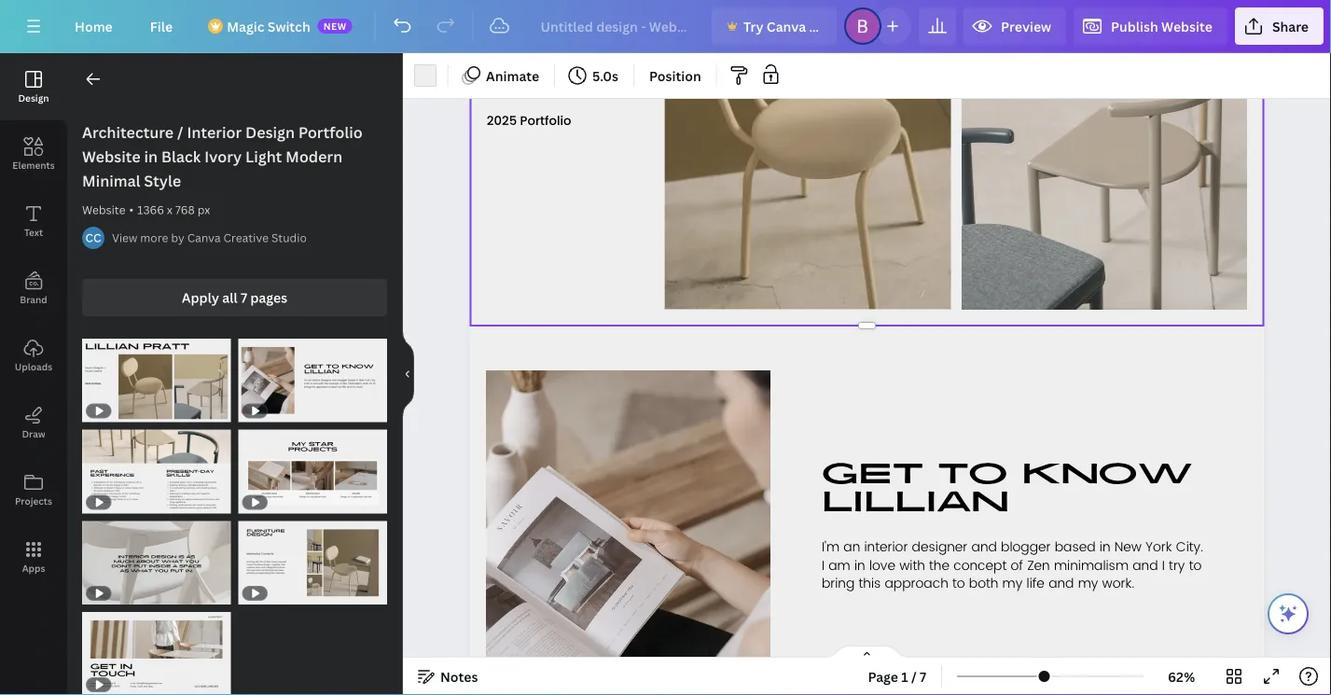 Task type: describe. For each thing, give the bounding box(es) containing it.
2 my from the left
[[1079, 573, 1099, 595]]

share button
[[1236, 7, 1324, 45]]

the
[[930, 555, 950, 577]]

try
[[1169, 555, 1186, 577]]

both
[[969, 573, 999, 595]]

5.0s
[[593, 67, 619, 84]]

file button
[[135, 7, 188, 45]]

i'm
[[822, 537, 840, 559]]

york
[[1146, 537, 1173, 559]]

based
[[1055, 537, 1096, 559]]

zen
[[1028, 555, 1051, 577]]

text button
[[0, 188, 67, 255]]

draw button
[[0, 389, 67, 456]]

concept
[[954, 555, 1007, 577]]

work.
[[1103, 573, 1135, 595]]

0 horizontal spatial and
[[972, 537, 997, 559]]

1 horizontal spatial portfolio
[[520, 112, 571, 129]]

i'm an interior designer and blogger based in new york city. i am in love with the concept of zen minimalism and i try to bring this approach to both my life and my work.
[[822, 537, 1204, 595]]

1 i from the left
[[822, 555, 825, 577]]

website inside architecture / interior design portfolio website in black  ivory  light modern minimal style
[[82, 147, 141, 167]]

1366 x 768 px
[[137, 202, 210, 217]]

minimal
[[82, 171, 140, 191]]

elements
[[12, 159, 55, 171]]

notes
[[441, 668, 478, 686]]

magic switch
[[227, 17, 310, 35]]

am
[[829, 555, 851, 577]]

elements button
[[0, 120, 67, 188]]

canva inside button
[[767, 17, 806, 35]]

page 1 / 7
[[868, 668, 927, 686]]

show pages image
[[823, 645, 912, 660]]

position
[[650, 67, 702, 84]]

blogger
[[1001, 537, 1051, 559]]

website inside dropdown button
[[1162, 17, 1213, 35]]

life
[[1027, 573, 1045, 595]]

designer
[[912, 537, 968, 559]]

interior
[[865, 537, 908, 559]]

page
[[868, 668, 899, 686]]

more
[[140, 230, 168, 245]]

notes button
[[411, 662, 486, 692]]

draw
[[22, 427, 45, 440]]

1 horizontal spatial in
[[855, 555, 866, 577]]

2 vertical spatial website
[[82, 202, 126, 217]]

architecture / interior design portfolio website in black  ivory  light modern minimal style
[[82, 122, 363, 191]]

/ inside button
[[912, 668, 917, 686]]

animate
[[486, 67, 540, 84]]

publish
[[1112, 17, 1159, 35]]

pro
[[810, 17, 831, 35]]

position button
[[642, 61, 709, 91]]

hide image
[[402, 329, 414, 419]]

with
[[900, 555, 926, 577]]

share
[[1273, 17, 1309, 35]]

text
[[24, 226, 43, 238]]

5.0s button
[[563, 61, 626, 91]]

publish website button
[[1074, 7, 1228, 45]]

city.
[[1177, 537, 1204, 559]]

this
[[859, 573, 881, 595]]

to inside the get to know lillian
[[938, 456, 1008, 489]]

get to know lillian
[[822, 456, 1194, 517]]

1 my from the left
[[1003, 573, 1023, 595]]

love
[[870, 555, 896, 577]]

apply all 7 pages button
[[82, 279, 387, 316]]

by
[[171, 230, 185, 245]]

canva creative studio image
[[82, 227, 105, 249]]

approach
[[885, 573, 949, 595]]

architecture
[[82, 122, 174, 142]]

2 i from the left
[[1163, 555, 1166, 577]]

uploads button
[[0, 322, 67, 389]]

modern
[[286, 147, 343, 167]]

design inside button
[[18, 91, 49, 104]]

#efefef image
[[414, 64, 437, 87]]

side panel tab list
[[0, 53, 67, 591]]

2025
[[487, 112, 517, 129]]

know
[[1022, 456, 1194, 489]]

an
[[844, 537, 861, 559]]

1 horizontal spatial 7
[[920, 668, 927, 686]]

x
[[167, 202, 173, 217]]

pages
[[250, 289, 288, 307]]

main menu bar
[[0, 0, 1332, 53]]

view more by canva creative studio button
[[112, 229, 307, 247]]

apply
[[182, 289, 219, 307]]

lillian
[[822, 484, 1010, 517]]

ivory
[[204, 147, 242, 167]]

Design title text field
[[526, 7, 705, 45]]



Task type: vqa. For each thing, say whether or not it's contained in the screenshot.
3rd AU, CA, EU, NZ, US from the bottom of the page
no



Task type: locate. For each thing, give the bounding box(es) containing it.
black
[[161, 147, 201, 167]]

/
[[177, 122, 183, 142], [912, 668, 917, 686]]

design button
[[0, 53, 67, 120]]

/ inside architecture / interior design portfolio website in black  ivory  light modern minimal style
[[177, 122, 183, 142]]

0 vertical spatial /
[[177, 122, 183, 142]]

2025 portfolio
[[487, 112, 571, 129]]

2 horizontal spatial and
[[1133, 555, 1159, 577]]

website right publish
[[1162, 17, 1213, 35]]

projects button
[[0, 456, 67, 524]]

interior
[[187, 122, 242, 142]]

design up the "light"
[[246, 122, 295, 142]]

in
[[144, 147, 158, 167], [1100, 537, 1111, 559], [855, 555, 866, 577]]

home link
[[60, 7, 128, 45]]

i left am
[[822, 555, 825, 577]]

try
[[744, 17, 764, 35]]

architecture / interior design portfolio website in black  ivory  light modern minimal style element
[[82, 339, 231, 423], [238, 339, 387, 423], [82, 430, 231, 514], [238, 430, 387, 514], [82, 521, 231, 605], [238, 521, 387, 605], [82, 612, 231, 695]]

try canva pro button
[[712, 7, 837, 45]]

apply all 7 pages
[[182, 289, 288, 307]]

px
[[198, 202, 210, 217]]

my left work.
[[1079, 573, 1099, 595]]

1 vertical spatial website
[[82, 147, 141, 167]]

all
[[222, 289, 238, 307]]

brand
[[20, 293, 47, 306]]

1
[[902, 668, 909, 686]]

of
[[1011, 555, 1024, 577]]

1 horizontal spatial design
[[246, 122, 295, 142]]

canva assistant image
[[1278, 603, 1300, 625]]

to up designer
[[938, 456, 1008, 489]]

1366
[[137, 202, 164, 217]]

1 horizontal spatial /
[[912, 668, 917, 686]]

0 horizontal spatial i
[[822, 555, 825, 577]]

/ up black
[[177, 122, 183, 142]]

uploads
[[15, 360, 52, 373]]

and right life
[[1049, 573, 1075, 595]]

1 horizontal spatial canva
[[767, 17, 806, 35]]

new
[[1115, 537, 1142, 559]]

0 horizontal spatial canva
[[187, 230, 221, 245]]

light
[[246, 147, 282, 167]]

0 vertical spatial website
[[1162, 17, 1213, 35]]

0 horizontal spatial in
[[144, 147, 158, 167]]

#efefef image
[[414, 64, 437, 87]]

canva inside "button"
[[187, 230, 221, 245]]

0 horizontal spatial 7
[[241, 289, 247, 307]]

1 horizontal spatial my
[[1079, 573, 1099, 595]]

my
[[1003, 573, 1023, 595], [1079, 573, 1099, 595]]

0 horizontal spatial design
[[18, 91, 49, 104]]

in right am
[[855, 555, 866, 577]]

preview button
[[964, 7, 1067, 45]]

canva right 'try'
[[767, 17, 806, 35]]

1 vertical spatial design
[[246, 122, 295, 142]]

768
[[175, 202, 195, 217]]

to
[[938, 456, 1008, 489], [1190, 555, 1202, 577], [953, 573, 966, 595]]

website down minimal
[[82, 202, 126, 217]]

and up both
[[972, 537, 997, 559]]

brand button
[[0, 255, 67, 322]]

projects
[[15, 495, 52, 507]]

try canva pro
[[744, 17, 831, 35]]

0 horizontal spatial /
[[177, 122, 183, 142]]

1 horizontal spatial i
[[1163, 555, 1166, 577]]

/ right 1
[[912, 668, 917, 686]]

view more by canva creative studio
[[112, 230, 307, 245]]

apps button
[[0, 524, 67, 591]]

my left life
[[1003, 573, 1023, 595]]

and left try
[[1133, 555, 1159, 577]]

7 right 1
[[920, 668, 927, 686]]

1 vertical spatial /
[[912, 668, 917, 686]]

to right try
[[1190, 555, 1202, 577]]

62% button
[[1152, 662, 1212, 692]]

portfolio
[[520, 112, 571, 129], [299, 122, 363, 142]]

view
[[112, 230, 138, 245]]

1 vertical spatial 7
[[920, 668, 927, 686]]

publish website
[[1112, 17, 1213, 35]]

apps
[[22, 562, 45, 574]]

website up minimal
[[82, 147, 141, 167]]

home
[[75, 17, 113, 35]]

in left new at the bottom
[[1100, 537, 1111, 559]]

studio
[[272, 230, 307, 245]]

2 horizontal spatial in
[[1100, 537, 1111, 559]]

website
[[1162, 17, 1213, 35], [82, 147, 141, 167], [82, 202, 126, 217]]

creative
[[224, 230, 269, 245]]

preview
[[1002, 17, 1052, 35]]

0 vertical spatial 7
[[241, 289, 247, 307]]

file
[[150, 17, 173, 35]]

0 horizontal spatial portfolio
[[299, 122, 363, 142]]

bring
[[822, 573, 855, 595]]

get
[[822, 456, 924, 489]]

in inside architecture / interior design portfolio website in black  ivory  light modern minimal style
[[144, 147, 158, 167]]

0 vertical spatial design
[[18, 91, 49, 104]]

in up style
[[144, 147, 158, 167]]

0 horizontal spatial my
[[1003, 573, 1023, 595]]

1 horizontal spatial and
[[1049, 573, 1075, 595]]

1 vertical spatial canva
[[187, 230, 221, 245]]

i left try
[[1163, 555, 1166, 577]]

canva right by
[[187, 230, 221, 245]]

portfolio up modern
[[299, 122, 363, 142]]

0 vertical spatial canva
[[767, 17, 806, 35]]

new
[[324, 20, 347, 32]]

switch
[[268, 17, 310, 35]]

portfolio inside architecture / interior design portfolio website in black  ivory  light modern minimal style
[[299, 122, 363, 142]]

7 right all
[[241, 289, 247, 307]]

to left both
[[953, 573, 966, 595]]

portfolio right 2025
[[520, 112, 571, 129]]

animate button
[[456, 61, 547, 91]]

style
[[144, 171, 181, 191]]

design inside architecture / interior design portfolio website in black  ivory  light modern minimal style
[[246, 122, 295, 142]]

design
[[18, 91, 49, 104], [246, 122, 295, 142]]

design up elements button
[[18, 91, 49, 104]]

i
[[822, 555, 825, 577], [1163, 555, 1166, 577]]

7
[[241, 289, 247, 307], [920, 668, 927, 686]]

minimalism
[[1055, 555, 1129, 577]]

and
[[972, 537, 997, 559], [1133, 555, 1159, 577], [1049, 573, 1075, 595]]

magic
[[227, 17, 265, 35]]

canva creative studio element
[[82, 227, 105, 249]]

62%
[[1168, 668, 1196, 686]]



